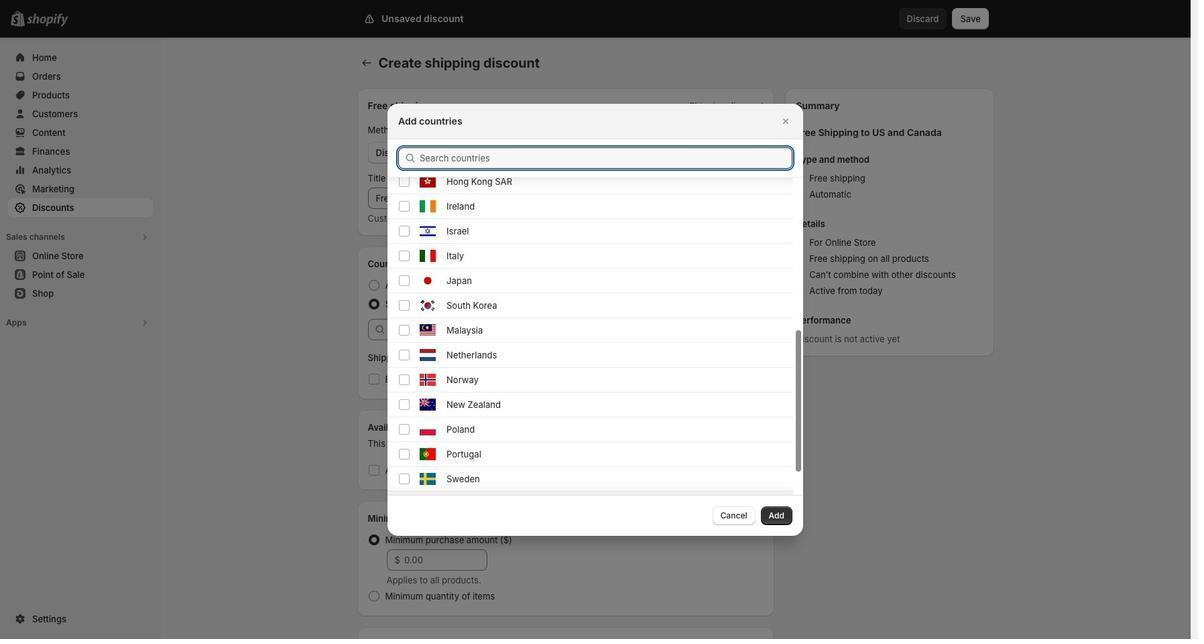 Task type: describe. For each thing, give the bounding box(es) containing it.
Search countries text field
[[420, 147, 792, 169]]



Task type: locate. For each thing, give the bounding box(es) containing it.
dialog
[[0, 0, 1191, 541]]

shopify image
[[27, 13, 68, 27]]



Task type: vqa. For each thing, say whether or not it's contained in the screenshot.
third "online"
no



